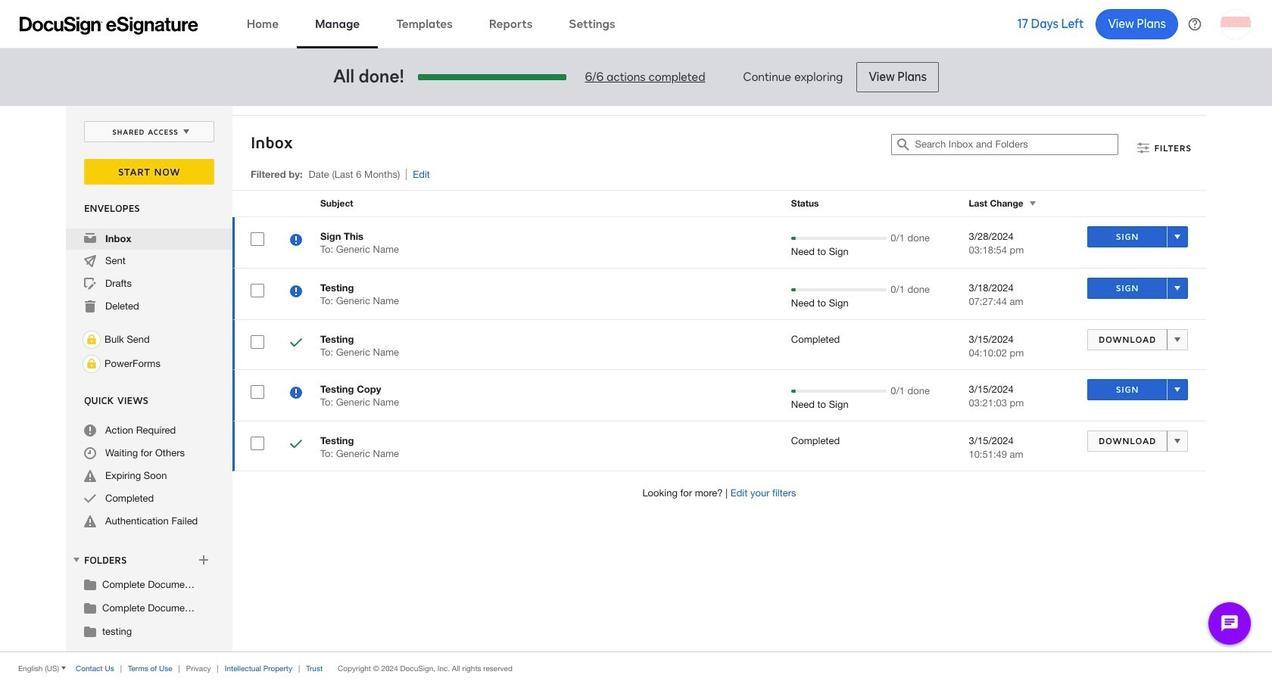 Task type: describe. For each thing, give the bounding box(es) containing it.
2 folder image from the top
[[84, 602, 96, 614]]

2 alert image from the top
[[84, 516, 96, 528]]

1 alert image from the top
[[84, 470, 96, 482]]

docusign esignature image
[[20, 16, 198, 34]]

Search Inbox and Folders text field
[[915, 135, 1118, 154]]

inbox image
[[84, 232, 96, 245]]

action required image
[[84, 425, 96, 437]]

draft image
[[84, 278, 96, 290]]

trash image
[[84, 301, 96, 313]]

need to sign image
[[290, 234, 302, 248]]

completed image
[[84, 493, 96, 505]]

2 lock image from the top
[[83, 355, 101, 373]]

1 need to sign image from the top
[[290, 285, 302, 300]]

sent image
[[84, 255, 96, 267]]



Task type: locate. For each thing, give the bounding box(es) containing it.
3 folder image from the top
[[84, 626, 96, 638]]

view folders image
[[70, 554, 83, 566]]

alert image
[[84, 470, 96, 482], [84, 516, 96, 528]]

your uploaded profile image image
[[1221, 9, 1251, 39]]

2 vertical spatial folder image
[[84, 626, 96, 638]]

1 vertical spatial folder image
[[84, 602, 96, 614]]

alert image down completed image
[[84, 516, 96, 528]]

2 need to sign image from the top
[[290, 387, 302, 401]]

1 completed image from the top
[[290, 337, 302, 351]]

2 completed image from the top
[[290, 438, 302, 453]]

completed image
[[290, 337, 302, 351], [290, 438, 302, 453]]

0 vertical spatial completed image
[[290, 337, 302, 351]]

1 lock image from the top
[[83, 331, 101, 349]]

0 vertical spatial alert image
[[84, 470, 96, 482]]

1 vertical spatial completed image
[[290, 438, 302, 453]]

folder image
[[84, 579, 96, 591], [84, 602, 96, 614], [84, 626, 96, 638]]

more info region
[[0, 652, 1272, 685]]

0 vertical spatial need to sign image
[[290, 285, 302, 300]]

0 vertical spatial lock image
[[83, 331, 101, 349]]

1 folder image from the top
[[84, 579, 96, 591]]

alert image down clock icon
[[84, 470, 96, 482]]

need to sign image
[[290, 285, 302, 300], [290, 387, 302, 401]]

0 vertical spatial folder image
[[84, 579, 96, 591]]

1 vertical spatial alert image
[[84, 516, 96, 528]]

1 vertical spatial need to sign image
[[290, 387, 302, 401]]

secondary navigation region
[[66, 106, 1210, 652]]

clock image
[[84, 448, 96, 460]]

lock image
[[83, 331, 101, 349], [83, 355, 101, 373]]

1 vertical spatial lock image
[[83, 355, 101, 373]]



Task type: vqa. For each thing, say whether or not it's contained in the screenshot.
templates image
no



